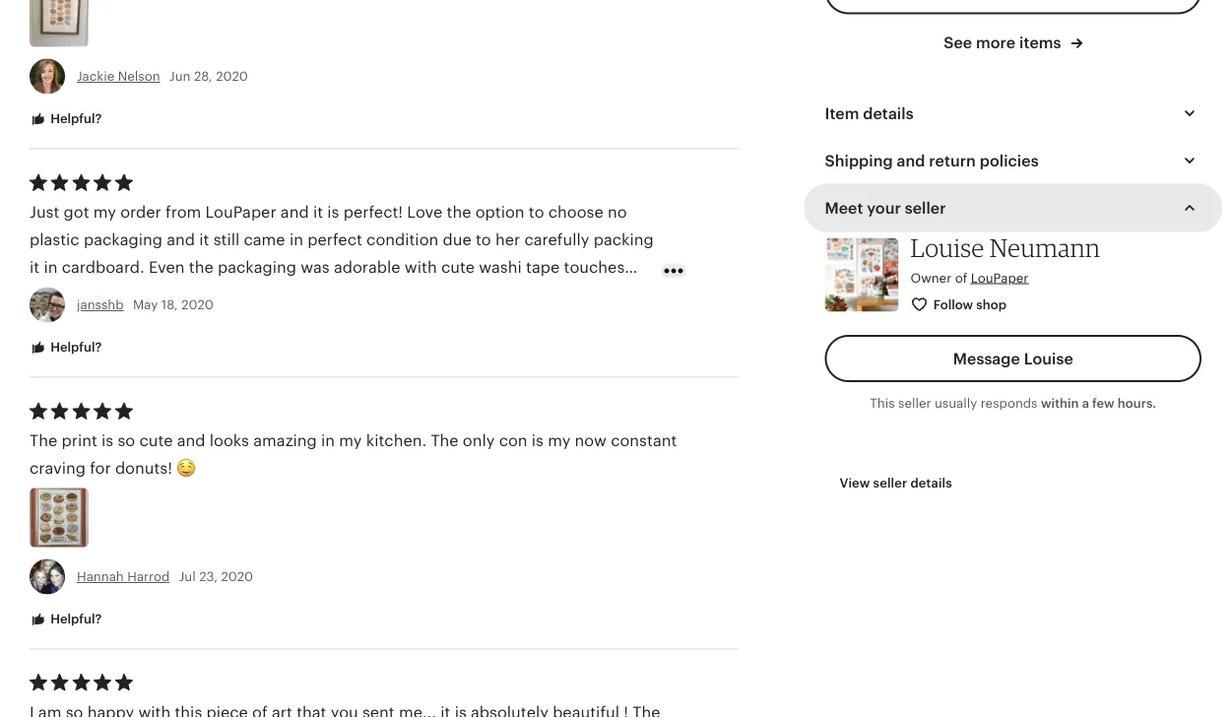Task type: vqa. For each thing, say whether or not it's contained in the screenshot.
first (3.4k) from left
no



Task type: describe. For each thing, give the bounding box(es) containing it.
louise neumann owner of loupaper
[[911, 233, 1101, 286]]

18,
[[161, 298, 178, 313]]

1 horizontal spatial my
[[339, 432, 362, 450]]

harrod
[[127, 570, 170, 585]]

few
[[1093, 396, 1115, 411]]

this
[[442, 287, 469, 304]]

view details of this review photo by hannah harrod image
[[30, 489, 89, 548]]

within
[[1042, 396, 1080, 411]]

cute inside the print is so cute and looks amazing in my kitchen. the only con is my now constant craving for donuts! 🤤
[[139, 432, 173, 450]]

shipping and return policies
[[825, 152, 1039, 170]]

neumann
[[990, 233, 1101, 263]]

meet your seller button
[[808, 185, 1220, 232]]

constant
[[611, 432, 677, 450]]

1 horizontal spatial order
[[535, 287, 576, 304]]

2 vertical spatial to
[[515, 287, 530, 304]]

1 horizontal spatial the
[[189, 259, 214, 277]]

is inside just got my order from loupaper and it is perfect! love the option to choose no plastic packaging and it still came in perfect condition due to her carefully packing it in cardboard. even the packaging was adorable with cute washi tape touches and a personalized note! will definitely keep an eye on this shop to order more in the future!!
[[327, 204, 339, 222]]

just got my order from loupaper and it is perfect! love the option to choose no plastic packaging and it still came in perfect condition due to her carefully packing it in cardboard. even the packaging was adorable with cute washi tape touches and a personalized note! will definitely keep an eye on this shop to order more in the future!!
[[30, 204, 654, 332]]

perfect!
[[344, 204, 403, 222]]

0 horizontal spatial the
[[30, 314, 54, 332]]

helpful? button for jansshb may 18, 2020
[[15, 330, 117, 367]]

even
[[149, 259, 185, 277]]

amazing
[[253, 432, 317, 450]]

the print is so cute and looks amazing in my kitchen. the only con is my now constant craving for donuts! 🤤
[[30, 432, 677, 478]]

0 horizontal spatial order
[[120, 204, 161, 222]]

return
[[930, 152, 976, 170]]

1 horizontal spatial it
[[199, 231, 209, 249]]

0 horizontal spatial it
[[30, 259, 40, 277]]

🤤
[[177, 460, 192, 478]]

came
[[244, 231, 285, 249]]

meet
[[825, 200, 864, 217]]

2 horizontal spatial is
[[532, 432, 544, 450]]

will
[[219, 287, 246, 304]]

shop inside just got my order from loupaper and it is perfect! love the option to choose no plastic packaging and it still came in perfect condition due to her carefully packing it in cardboard. even the packaging was adorable with cute washi tape touches and a personalized note! will definitely keep an eye on this shop to order more in the future!!
[[474, 287, 511, 304]]

definitely
[[250, 287, 321, 304]]

shipping
[[825, 152, 893, 170]]

looks
[[210, 432, 249, 450]]

message
[[954, 350, 1021, 368]]

message louise
[[954, 350, 1074, 368]]

from
[[166, 204, 201, 222]]

her
[[496, 231, 520, 249]]

helpful? for jackie nelson jun 28, 2020
[[47, 112, 102, 127]]

shop inside button
[[977, 298, 1007, 312]]

and down from
[[167, 231, 195, 249]]

in inside the print is so cute and looks amazing in my kitchen. the only con is my now constant craving for donuts! 🤤
[[321, 432, 335, 450]]

in down touches on the top of page
[[623, 287, 637, 304]]

meet your seller
[[825, 200, 947, 217]]

so
[[118, 432, 135, 450]]

view details of this review photo by jackie nelson image
[[30, 0, 89, 47]]

louise neumann image
[[825, 238, 899, 312]]

hannah
[[77, 570, 124, 585]]

seller for usually
[[899, 396, 932, 411]]

my inside just got my order from loupaper and it is perfect! love the option to choose no plastic packaging and it still came in perfect condition due to her carefully packing it in cardboard. even the packaging was adorable with cute washi tape touches and a personalized note! will definitely keep an eye on this shop to order more in the future!!
[[93, 204, 116, 222]]

jul
[[179, 570, 196, 585]]

1 vertical spatial packaging
[[218, 259, 297, 277]]

only
[[463, 432, 495, 450]]

in right came
[[290, 231, 303, 249]]

packing
[[594, 231, 654, 249]]

see more items link
[[944, 33, 1083, 55]]

craving
[[30, 460, 86, 478]]

item details button
[[808, 90, 1220, 137]]

jun
[[170, 69, 191, 84]]

2 horizontal spatial it
[[313, 204, 323, 222]]

may
[[133, 298, 158, 313]]

adorable
[[334, 259, 401, 277]]

plastic
[[30, 231, 80, 249]]

see more items
[[944, 35, 1066, 52]]

still
[[213, 231, 240, 249]]

with
[[405, 259, 437, 277]]

a inside just got my order from loupaper and it is perfect! love the option to choose no plastic packaging and it still came in perfect condition due to her carefully packing it in cardboard. even the packaging was adorable with cute washi tape touches and a personalized note! will definitely keep an eye on this shop to order more in the future!!
[[62, 287, 71, 304]]

donuts!
[[115, 460, 172, 478]]

eye
[[388, 287, 414, 304]]

note!
[[176, 287, 215, 304]]

nelson
[[118, 69, 160, 84]]

follow shop button
[[896, 287, 1024, 324]]

1 vertical spatial details
[[911, 476, 953, 491]]

condition
[[367, 231, 439, 249]]

for
[[90, 460, 111, 478]]

shipping and return policies button
[[808, 137, 1220, 185]]

responds
[[981, 396, 1038, 411]]

follow shop
[[934, 298, 1007, 312]]

1 vertical spatial to
[[476, 231, 491, 249]]

helpful? button for jackie nelson jun 28, 2020
[[15, 101, 117, 138]]

follow
[[934, 298, 974, 312]]

touches
[[564, 259, 625, 277]]

loupaper inside just got my order from loupaper and it is perfect! love the option to choose no plastic packaging and it still came in perfect condition due to her carefully packing it in cardboard. even the packaging was adorable with cute washi tape touches and a personalized note! will definitely keep an eye on this shop to order more in the future!!
[[205, 204, 277, 222]]

0 horizontal spatial packaging
[[84, 231, 163, 249]]

hours.
[[1118, 396, 1157, 411]]

personalized
[[75, 287, 171, 304]]

of
[[955, 271, 968, 286]]

got
[[64, 204, 89, 222]]



Task type: locate. For each thing, give the bounding box(es) containing it.
view seller details link
[[825, 466, 968, 501]]

2 vertical spatial helpful? button
[[15, 602, 117, 638]]

message louise button
[[825, 336, 1202, 383]]

the left future!!
[[30, 314, 54, 332]]

1 vertical spatial the
[[189, 259, 214, 277]]

this
[[870, 396, 895, 411]]

0 vertical spatial more
[[976, 35, 1016, 52]]

seller right view
[[874, 476, 908, 491]]

a
[[62, 287, 71, 304], [1083, 396, 1090, 411]]

just
[[30, 204, 59, 222]]

helpful? down future!!
[[47, 340, 102, 355]]

loupaper right of
[[971, 271, 1029, 286]]

0 horizontal spatial my
[[93, 204, 116, 222]]

option
[[476, 204, 525, 222]]

0 vertical spatial order
[[120, 204, 161, 222]]

0 vertical spatial loupaper
[[205, 204, 277, 222]]

0 horizontal spatial shop
[[474, 287, 511, 304]]

cute right so
[[139, 432, 173, 450]]

seller for details
[[874, 476, 908, 491]]

1 horizontal spatial is
[[327, 204, 339, 222]]

jansshb
[[77, 298, 124, 313]]

loupaper up still
[[205, 204, 277, 222]]

2020 for 23,
[[221, 570, 253, 585]]

and down the plastic
[[30, 287, 58, 304]]

more
[[976, 35, 1016, 52], [580, 287, 619, 304]]

0 vertical spatial it
[[313, 204, 323, 222]]

con
[[499, 432, 528, 450]]

details right item at the right top
[[864, 105, 914, 123]]

jansshb may 18, 2020
[[77, 298, 214, 313]]

my left kitchen.
[[339, 432, 362, 450]]

1 horizontal spatial cute
[[441, 259, 475, 277]]

to left her
[[476, 231, 491, 249]]

the up craving in the bottom of the page
[[30, 432, 57, 450]]

loupaper link
[[971, 271, 1029, 286]]

1 horizontal spatial a
[[1083, 396, 1090, 411]]

0 vertical spatial packaging
[[84, 231, 163, 249]]

1 vertical spatial more
[[580, 287, 619, 304]]

2 vertical spatial helpful?
[[47, 612, 102, 627]]

it down the plastic
[[30, 259, 40, 277]]

cute down "due"
[[441, 259, 475, 277]]

helpful?
[[47, 112, 102, 127], [47, 340, 102, 355], [47, 612, 102, 627]]

jackie nelson jun 28, 2020
[[77, 69, 248, 84]]

carefully
[[525, 231, 590, 249]]

1 horizontal spatial more
[[976, 35, 1016, 52]]

item
[[825, 105, 860, 123]]

2 vertical spatial 2020
[[221, 570, 253, 585]]

the up "due"
[[447, 204, 471, 222]]

now
[[575, 432, 607, 450]]

helpful? button
[[15, 101, 117, 138], [15, 330, 117, 367], [15, 602, 117, 638]]

2020 right 23,
[[221, 570, 253, 585]]

2 helpful? from the top
[[47, 340, 102, 355]]

kitchen.
[[366, 432, 427, 450]]

1 horizontal spatial louise
[[1025, 350, 1074, 368]]

0 vertical spatial to
[[529, 204, 544, 222]]

0 vertical spatial details
[[864, 105, 914, 123]]

seller right the this
[[899, 396, 932, 411]]

0 vertical spatial louise
[[911, 233, 985, 263]]

2 helpful? button from the top
[[15, 330, 117, 367]]

it left still
[[199, 231, 209, 249]]

tape
[[526, 259, 560, 277]]

1 vertical spatial a
[[1083, 396, 1090, 411]]

jackie nelson link
[[77, 69, 160, 84]]

0 horizontal spatial the
[[30, 432, 57, 450]]

2 vertical spatial it
[[30, 259, 40, 277]]

choose
[[549, 204, 604, 222]]

seller inside dropdown button
[[905, 200, 947, 217]]

1 vertical spatial order
[[535, 287, 576, 304]]

shop down washi
[[474, 287, 511, 304]]

hannah harrod link
[[77, 570, 170, 585]]

print
[[62, 432, 97, 450]]

more down touches on the top of page
[[580, 287, 619, 304]]

my left now
[[548, 432, 571, 450]]

0 vertical spatial the
[[447, 204, 471, 222]]

owner
[[911, 271, 952, 286]]

0 vertical spatial cute
[[441, 259, 475, 277]]

0 horizontal spatial is
[[102, 432, 113, 450]]

a up future!!
[[62, 287, 71, 304]]

and up came
[[281, 204, 309, 222]]

view seller details
[[840, 476, 953, 491]]

the up the note!
[[189, 259, 214, 277]]

no
[[608, 204, 627, 222]]

2 the from the left
[[431, 432, 459, 450]]

1 horizontal spatial loupaper
[[971, 271, 1029, 286]]

2020 right 28,
[[216, 69, 248, 84]]

your
[[867, 200, 901, 217]]

and inside dropdown button
[[897, 152, 926, 170]]

keep
[[325, 287, 361, 304]]

love
[[407, 204, 443, 222]]

washi
[[479, 259, 522, 277]]

shop
[[474, 287, 511, 304], [977, 298, 1007, 312]]

0 horizontal spatial more
[[580, 287, 619, 304]]

it up perfect
[[313, 204, 323, 222]]

helpful? button down jansshb 'link'
[[15, 330, 117, 367]]

it
[[313, 204, 323, 222], [199, 231, 209, 249], [30, 259, 40, 277]]

helpful? button down "jackie"
[[15, 101, 117, 138]]

seller right your
[[905, 200, 947, 217]]

0 vertical spatial helpful? button
[[15, 101, 117, 138]]

packaging down came
[[218, 259, 297, 277]]

details
[[864, 105, 914, 123], [911, 476, 953, 491]]

policies
[[980, 152, 1039, 170]]

in right amazing
[[321, 432, 335, 450]]

packaging up cardboard.
[[84, 231, 163, 249]]

the left only
[[431, 432, 459, 450]]

2 vertical spatial the
[[30, 314, 54, 332]]

1 horizontal spatial packaging
[[218, 259, 297, 277]]

1 helpful? button from the top
[[15, 101, 117, 138]]

1 horizontal spatial the
[[431, 432, 459, 450]]

1 helpful? from the top
[[47, 112, 102, 127]]

2020 right the 18,
[[181, 298, 214, 313]]

1 the from the left
[[30, 432, 57, 450]]

is left so
[[102, 432, 113, 450]]

1 vertical spatial helpful?
[[47, 340, 102, 355]]

0 vertical spatial 2020
[[216, 69, 248, 84]]

0 horizontal spatial louise
[[911, 233, 985, 263]]

2 horizontal spatial my
[[548, 432, 571, 450]]

louise inside louise neumann owner of loupaper
[[911, 233, 985, 263]]

1 vertical spatial helpful? button
[[15, 330, 117, 367]]

see
[[944, 35, 973, 52]]

cute
[[441, 259, 475, 277], [139, 432, 173, 450]]

0 horizontal spatial loupaper
[[205, 204, 277, 222]]

the
[[30, 432, 57, 450], [431, 432, 459, 450]]

3 helpful? button from the top
[[15, 602, 117, 638]]

is up perfect
[[327, 204, 339, 222]]

0 horizontal spatial cute
[[139, 432, 173, 450]]

view
[[840, 476, 870, 491]]

2020
[[216, 69, 248, 84], [181, 298, 214, 313], [221, 570, 253, 585]]

2020 for 28,
[[216, 69, 248, 84]]

23,
[[199, 570, 218, 585]]

seller
[[905, 200, 947, 217], [899, 396, 932, 411], [874, 476, 908, 491]]

0 horizontal spatial a
[[62, 287, 71, 304]]

was
[[301, 259, 330, 277]]

cute inside just got my order from loupaper and it is perfect! love the option to choose no plastic packaging and it still came in perfect condition due to her carefully packing it in cardboard. even the packaging was adorable with cute washi tape touches and a personalized note! will definitely keep an eye on this shop to order more in the future!!
[[441, 259, 475, 277]]

louise up within
[[1025, 350, 1074, 368]]

0 vertical spatial helpful?
[[47, 112, 102, 127]]

details inside dropdown button
[[864, 105, 914, 123]]

due
[[443, 231, 472, 249]]

helpful? down "jackie"
[[47, 112, 102, 127]]

helpful? for jansshb may 18, 2020
[[47, 340, 102, 355]]

an
[[365, 287, 384, 304]]

louise
[[911, 233, 985, 263], [1025, 350, 1074, 368]]

more right see
[[976, 35, 1016, 52]]

2 vertical spatial seller
[[874, 476, 908, 491]]

1 horizontal spatial shop
[[977, 298, 1007, 312]]

helpful? button down 'hannah'
[[15, 602, 117, 638]]

a left few
[[1083, 396, 1090, 411]]

on
[[419, 287, 438, 304]]

louise inside button
[[1025, 350, 1074, 368]]

1 vertical spatial louise
[[1025, 350, 1074, 368]]

more inside just got my order from loupaper and it is perfect! love the option to choose no plastic packaging and it still came in perfect condition due to her carefully packing it in cardboard. even the packaging was adorable with cute washi tape touches and a personalized note! will definitely keep an eye on this shop to order more in the future!!
[[580, 287, 619, 304]]

and left return
[[897, 152, 926, 170]]

cardboard.
[[62, 259, 145, 277]]

to down tape
[[515, 287, 530, 304]]

this seller usually responds within a few hours.
[[870, 396, 1157, 411]]

helpful? down 'hannah'
[[47, 612, 102, 627]]

2 horizontal spatial the
[[447, 204, 471, 222]]

usually
[[935, 396, 978, 411]]

items
[[1020, 35, 1062, 52]]

future!!
[[58, 314, 113, 332]]

28,
[[194, 69, 213, 84]]

1 vertical spatial loupaper
[[971, 271, 1029, 286]]

and inside the print is so cute and looks amazing in my kitchen. the only con is my now constant craving for donuts! 🤤
[[177, 432, 206, 450]]

1 vertical spatial seller
[[899, 396, 932, 411]]

is right con on the bottom
[[532, 432, 544, 450]]

0 vertical spatial seller
[[905, 200, 947, 217]]

1 vertical spatial cute
[[139, 432, 173, 450]]

item details
[[825, 105, 914, 123]]

loupaper inside louise neumann owner of loupaper
[[971, 271, 1029, 286]]

perfect
[[308, 231, 362, 249]]

details right view
[[911, 476, 953, 491]]

order down tape
[[535, 287, 576, 304]]

shop down the loupaper link
[[977, 298, 1007, 312]]

jackie
[[77, 69, 115, 84]]

my right got
[[93, 204, 116, 222]]

and up "🤤"
[[177, 432, 206, 450]]

order left from
[[120, 204, 161, 222]]

jansshb link
[[77, 298, 124, 313]]

to up carefully
[[529, 204, 544, 222]]

0 vertical spatial a
[[62, 287, 71, 304]]

louise up of
[[911, 233, 985, 263]]

1 vertical spatial 2020
[[181, 298, 214, 313]]

in
[[290, 231, 303, 249], [44, 259, 58, 277], [623, 287, 637, 304], [321, 432, 335, 450]]

loupaper
[[205, 204, 277, 222], [971, 271, 1029, 286]]

my
[[93, 204, 116, 222], [339, 432, 362, 450], [548, 432, 571, 450]]

3 helpful? from the top
[[47, 612, 102, 627]]

1 vertical spatial it
[[199, 231, 209, 249]]

in down the plastic
[[44, 259, 58, 277]]



